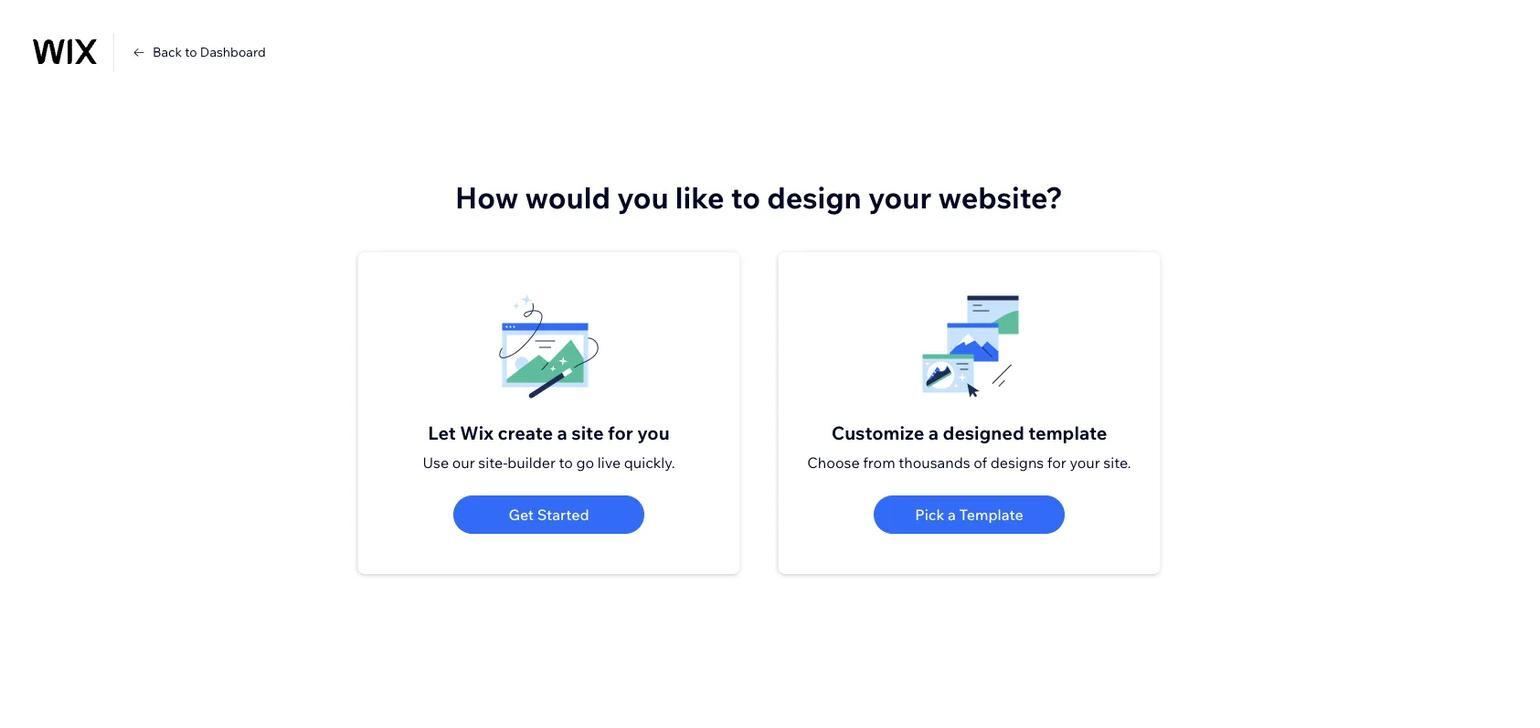 Task type: locate. For each thing, give the bounding box(es) containing it.
0 horizontal spatial for
[[608, 421, 634, 444]]

a inside pick a template button
[[948, 506, 956, 524]]

2 horizontal spatial a
[[948, 506, 956, 524]]

use
[[423, 454, 449, 472]]

get started button
[[454, 496, 645, 534]]

your
[[869, 179, 932, 216], [1070, 454, 1101, 472]]

1 horizontal spatial for
[[1048, 454, 1067, 472]]

you left like
[[617, 179, 669, 216]]

your right design
[[869, 179, 932, 216]]

wix
[[460, 421, 494, 444]]

for up live on the bottom left of page
[[608, 421, 634, 444]]

0 vertical spatial for
[[608, 421, 634, 444]]

1 horizontal spatial to
[[559, 454, 573, 472]]

a up thousands
[[929, 421, 939, 444]]

you up quickly.
[[638, 421, 670, 444]]

create
[[498, 421, 553, 444]]

a left site
[[557, 421, 568, 444]]

1 vertical spatial for
[[1048, 454, 1067, 472]]

for for designs
[[1048, 454, 1067, 472]]

your left site.
[[1070, 454, 1101, 472]]

builder
[[508, 454, 556, 472]]

site
[[572, 421, 604, 444]]

would
[[525, 179, 611, 216]]

get started
[[509, 506, 589, 524]]

you
[[617, 179, 669, 216], [638, 421, 670, 444]]

for for site
[[608, 421, 634, 444]]

0 horizontal spatial your
[[869, 179, 932, 216]]

designs
[[991, 454, 1045, 472]]

started
[[537, 506, 589, 524]]

0 horizontal spatial a
[[557, 421, 568, 444]]

0 horizontal spatial to
[[185, 44, 197, 60]]

1 horizontal spatial your
[[1070, 454, 1101, 472]]

to right like
[[731, 179, 761, 216]]

pick a template
[[916, 506, 1024, 524]]

for
[[608, 421, 634, 444], [1048, 454, 1067, 472]]

of
[[974, 454, 988, 472]]

let wix create a site for you
[[428, 421, 670, 444]]

a right the pick
[[948, 506, 956, 524]]

1 vertical spatial your
[[1070, 454, 1101, 472]]

2 vertical spatial to
[[559, 454, 573, 472]]

to right back
[[185, 44, 197, 60]]

to left go at the left bottom of the page
[[559, 454, 573, 472]]

your for website?
[[869, 179, 932, 216]]

for down template
[[1048, 454, 1067, 472]]

template
[[960, 506, 1024, 524]]

back to dashboard button
[[131, 44, 266, 60]]

1 vertical spatial to
[[731, 179, 761, 216]]

to for use our site-builder to go live quickly.
[[559, 454, 573, 472]]

0 vertical spatial to
[[185, 44, 197, 60]]

0 vertical spatial your
[[869, 179, 932, 216]]

2 horizontal spatial to
[[731, 179, 761, 216]]

to
[[185, 44, 197, 60], [731, 179, 761, 216], [559, 454, 573, 472]]

1 horizontal spatial a
[[929, 421, 939, 444]]

how would you like to design your website?
[[456, 179, 1063, 216]]

use our site-builder to go live quickly.
[[423, 454, 675, 472]]

get
[[509, 506, 534, 524]]

a
[[557, 421, 568, 444], [929, 421, 939, 444], [948, 506, 956, 524]]

choose
[[808, 454, 860, 472]]



Task type: describe. For each thing, give the bounding box(es) containing it.
site.
[[1104, 454, 1132, 472]]

our
[[452, 454, 475, 472]]

0 vertical spatial you
[[617, 179, 669, 216]]

pick
[[916, 506, 945, 524]]

1 vertical spatial you
[[638, 421, 670, 444]]

website?
[[939, 179, 1063, 216]]

to for how would you like to design your website?
[[731, 179, 761, 216]]

a for customize
[[929, 421, 939, 444]]

thousands
[[899, 454, 971, 472]]

designed
[[943, 421, 1025, 444]]

let
[[428, 421, 456, 444]]

dashboard
[[200, 44, 266, 60]]

back
[[153, 44, 182, 60]]

go
[[577, 454, 595, 472]]

customize a designed template
[[832, 421, 1108, 444]]

like
[[676, 179, 725, 216]]

design
[[767, 179, 862, 216]]

to inside button
[[185, 44, 197, 60]]

site-
[[479, 454, 508, 472]]

pick a template button
[[874, 496, 1065, 534]]

quickly.
[[624, 454, 675, 472]]

customize
[[832, 421, 925, 444]]

from
[[863, 454, 896, 472]]

back to dashboard
[[153, 44, 266, 60]]

live
[[598, 454, 621, 472]]

template
[[1029, 421, 1108, 444]]

your for site.
[[1070, 454, 1101, 472]]

choose from thousands of designs for your site.
[[808, 454, 1132, 472]]

a for pick
[[948, 506, 956, 524]]

how
[[456, 179, 519, 216]]



Task type: vqa. For each thing, say whether or not it's contained in the screenshot.
go
yes



